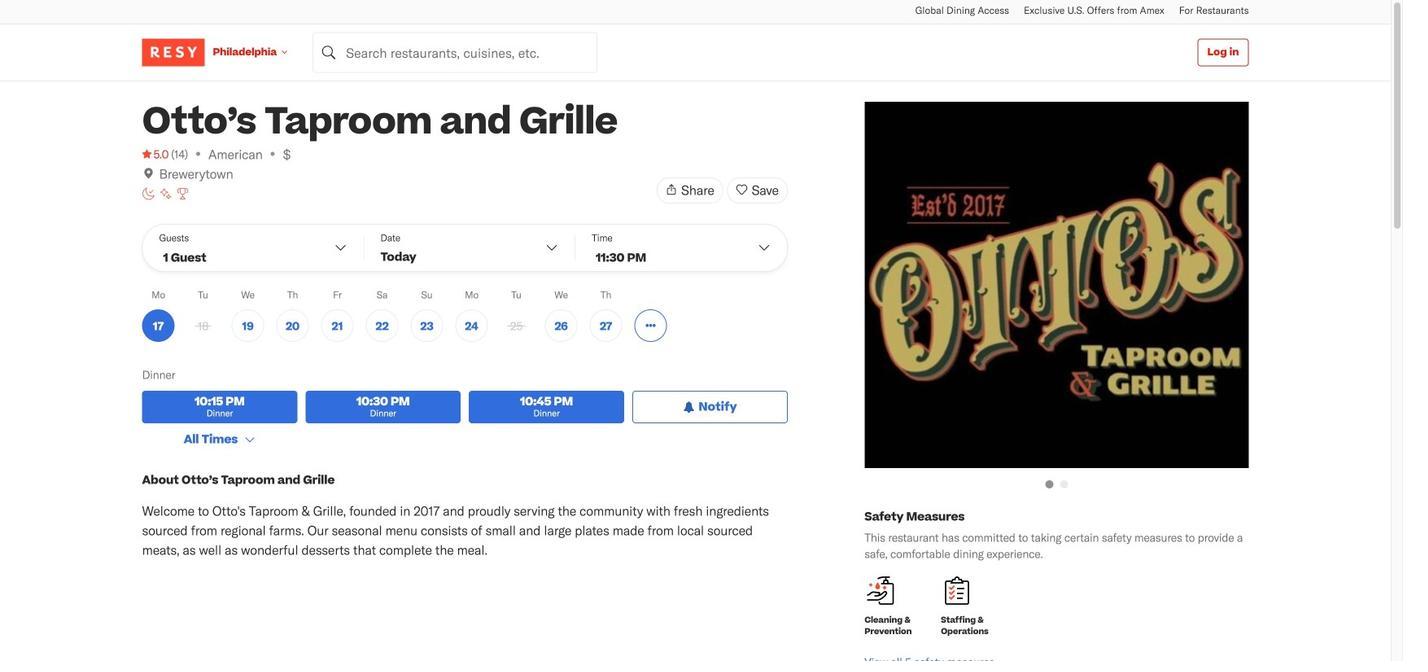 Task type: vqa. For each thing, say whether or not it's contained in the screenshot.
The '4.3 Out Of 5 Stars' image
no



Task type: describe. For each thing, give the bounding box(es) containing it.
Search restaurants, cuisines, etc. text field
[[313, 32, 598, 73]]



Task type: locate. For each thing, give the bounding box(es) containing it.
None field
[[313, 32, 598, 73]]

5.0 out of 5 stars image
[[142, 146, 169, 162]]



